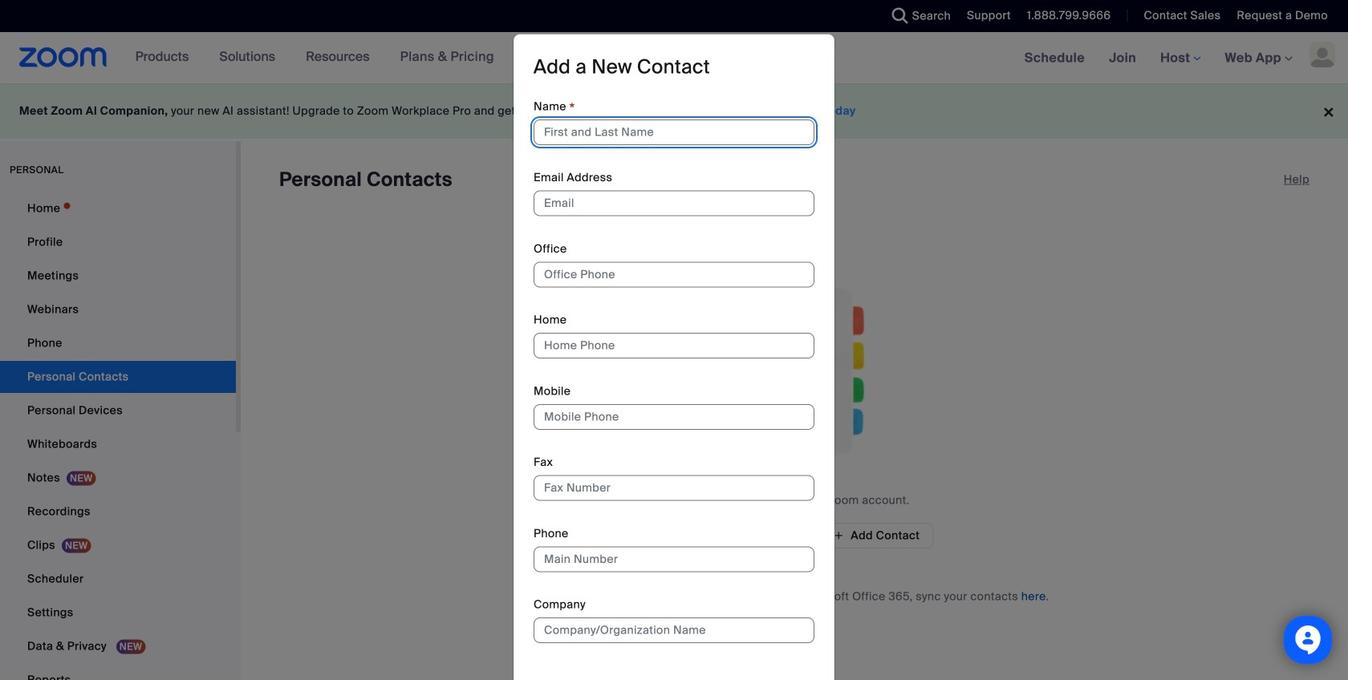 Task type: locate. For each thing, give the bounding box(es) containing it.
footer
[[0, 83, 1348, 139]]

dialog
[[514, 34, 835, 680]]

banner
[[0, 32, 1348, 85]]

Home Phone text field
[[534, 333, 815, 359]]

Company/Organization Name text field
[[534, 618, 815, 644]]

add image
[[833, 529, 844, 543]]

product information navigation
[[123, 32, 506, 83]]

Fax Number text field
[[534, 476, 815, 501]]



Task type: vqa. For each thing, say whether or not it's contained in the screenshot.
add image
yes



Task type: describe. For each thing, give the bounding box(es) containing it.
personal menu menu
[[0, 193, 236, 680]]

Mobile Phone text field
[[534, 404, 815, 430]]

meetings navigation
[[1012, 32, 1348, 85]]

Main Number text field
[[534, 547, 815, 572]]

Email text field
[[534, 191, 815, 216]]

Office Phone text field
[[534, 262, 815, 288]]

First and Last Name text field
[[534, 119, 815, 145]]



